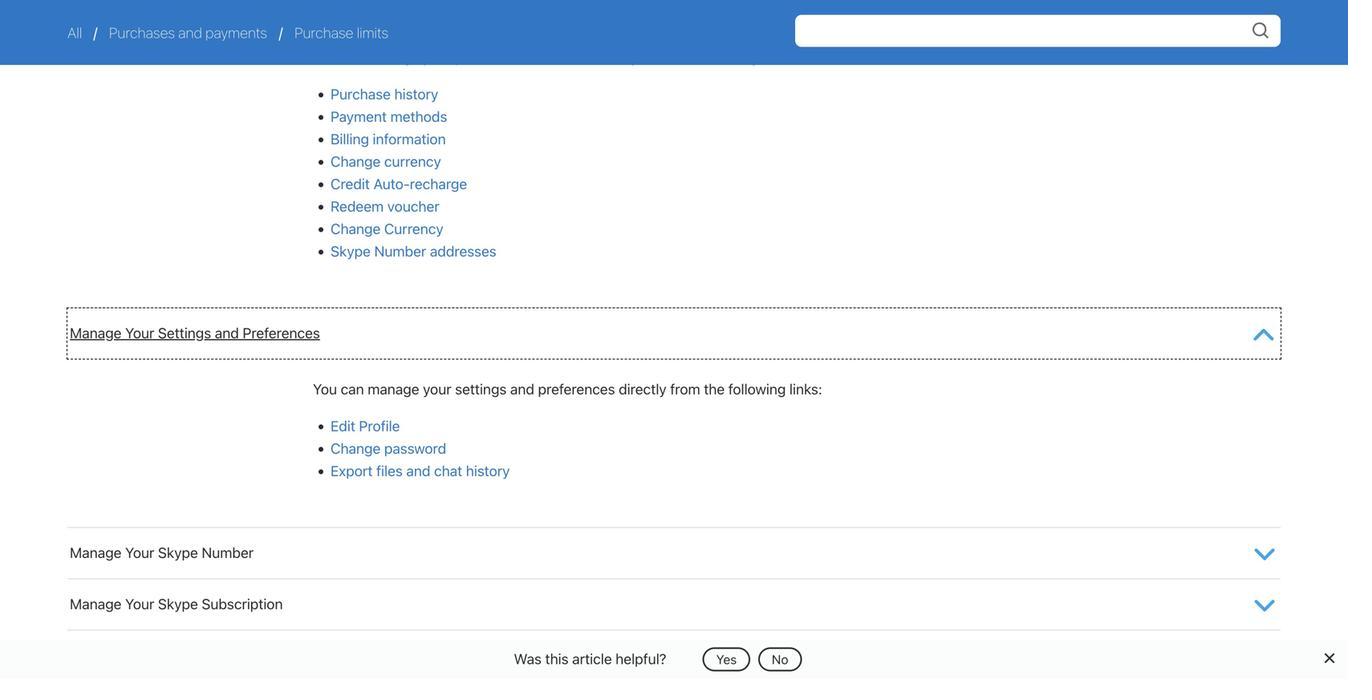 Task type: describe. For each thing, give the bounding box(es) containing it.
preferences
[[538, 381, 615, 398]]

and inside dropdown button
[[215, 325, 239, 342]]

profile
[[359, 418, 400, 435]]

payment
[[331, 108, 387, 125]]

your for number
[[125, 545, 154, 562]]

you can manage your personal information directly from the following links:
[[313, 48, 795, 66]]

0 vertical spatial directly
[[591, 48, 639, 66]]

settings
[[455, 381, 507, 398]]

manage for manage your skype subscription
[[70, 596, 122, 613]]

your for subscription
[[125, 596, 154, 613]]

currency
[[384, 153, 441, 170]]

your for and
[[125, 325, 154, 342]]

manage your settings and preferences button
[[67, 309, 1281, 359]]

credit
[[331, 175, 370, 193]]

purchases and payments
[[109, 24, 267, 41]]

history inside edit profile change password export files and chat history
[[466, 463, 510, 480]]

edit profile change password export files and chat history
[[331, 418, 510, 480]]

purchases and payments link
[[109, 24, 267, 41]]

you for you can manage your settings and preferences directly from the following links:
[[313, 381, 337, 398]]

skype inside purchase history payment methods billing information change currency credit auto-recharge redeem voucher change currency skype number addresses
[[331, 243, 371, 260]]

purchase history payment methods billing information change currency credit auto-recharge redeem voucher change currency skype number addresses
[[331, 85, 497, 260]]

history inside purchase history payment methods billing information change currency credit auto-recharge redeem voucher change currency skype number addresses
[[395, 85, 438, 103]]

manage your skype number link
[[70, 538, 1235, 569]]

article
[[572, 651, 612, 668]]

currency
[[384, 220, 444, 238]]

change currency link
[[331, 153, 441, 170]]

1 vertical spatial directly
[[619, 381, 667, 398]]

billing information link
[[331, 130, 446, 148]]

limits
[[357, 24, 389, 41]]

was this article helpful?
[[514, 651, 667, 668]]

2 change from the top
[[331, 220, 381, 238]]

export
[[331, 463, 373, 480]]

dismiss the survey image
[[1323, 653, 1336, 665]]

skype for subscription
[[158, 596, 198, 613]]

information for change
[[373, 130, 446, 148]]

and inside edit profile change password export files and chat history
[[406, 463, 431, 480]]

yes
[[716, 653, 737, 668]]

password
[[384, 440, 446, 458]]

payments
[[206, 24, 267, 41]]

0 horizontal spatial the
[[676, 48, 697, 66]]

1 vertical spatial links:
[[790, 381, 823, 398]]

number inside manage your skype number link
[[202, 545, 254, 562]]

edit
[[331, 418, 355, 435]]

purchase for purchase history payment methods billing information change currency credit auto-recharge redeem voucher change currency skype number addresses
[[331, 85, 391, 103]]

0 vertical spatial links:
[[762, 48, 795, 66]]

purchase limits link
[[295, 24, 389, 41]]

manage your settings and preferences link
[[70, 318, 1235, 349]]

skype for number
[[158, 545, 198, 562]]

1 change from the top
[[331, 153, 381, 170]]

all
[[67, 24, 85, 41]]

1 vertical spatial from
[[670, 381, 701, 398]]

your for personal
[[423, 48, 452, 66]]

payment methods link
[[331, 108, 447, 125]]

this
[[545, 651, 569, 668]]

subscription
[[202, 596, 283, 613]]

can for purchase history
[[341, 48, 364, 66]]

addresses
[[430, 243, 497, 260]]

billing
[[331, 130, 369, 148]]

0 vertical spatial from
[[643, 48, 673, 66]]



Task type: locate. For each thing, give the bounding box(es) containing it.
redeem voucher link
[[331, 198, 440, 215]]

voucher
[[388, 198, 440, 215]]

directly
[[591, 48, 639, 66], [619, 381, 667, 398]]

manage for edit profile
[[368, 381, 419, 398]]

0 vertical spatial you
[[313, 48, 337, 66]]

0 vertical spatial purchase
[[295, 24, 354, 41]]

no button
[[758, 648, 802, 672]]

credit auto-recharge link
[[331, 175, 467, 193]]

1 vertical spatial the
[[704, 381, 725, 398]]

methods
[[391, 108, 447, 125]]

manage
[[70, 325, 122, 342], [70, 545, 122, 562], [70, 596, 122, 613]]

manage your skype subscription
[[70, 596, 283, 613]]

links:
[[762, 48, 795, 66], [790, 381, 823, 398]]

information for directly
[[514, 48, 587, 66]]

skype
[[331, 243, 371, 260], [158, 545, 198, 562], [158, 596, 198, 613]]

1 vertical spatial history
[[466, 463, 510, 480]]

your left personal
[[423, 48, 452, 66]]

you up 'edit'
[[313, 381, 337, 398]]

2 your from the top
[[125, 545, 154, 562]]

manage inside dropdown button
[[70, 545, 122, 562]]

your inside dropdown button
[[125, 545, 154, 562]]

3 manage from the top
[[70, 596, 122, 613]]

1 horizontal spatial information
[[514, 48, 587, 66]]

can
[[341, 48, 364, 66], [341, 381, 364, 398]]

purchase limits
[[295, 24, 389, 41]]

manage
[[368, 48, 419, 66], [368, 381, 419, 398]]

1 your from the top
[[423, 48, 452, 66]]

and
[[178, 24, 202, 41], [215, 325, 239, 342], [510, 381, 535, 398], [406, 463, 431, 480]]

1 manage from the top
[[368, 48, 419, 66]]

number inside purchase history payment methods billing information change currency credit auto-recharge redeem voucher change currency skype number addresses
[[374, 243, 426, 260]]

manage up profile at the left bottom of the page
[[368, 381, 419, 398]]

1 horizontal spatial history
[[466, 463, 510, 480]]

skype inside dropdown button
[[158, 596, 198, 613]]

0 vertical spatial change
[[331, 153, 381, 170]]

manage your skype subscription button
[[67, 580, 1281, 631]]

change up credit
[[331, 153, 381, 170]]

your for settings
[[423, 381, 452, 398]]

1 you from the top
[[313, 48, 337, 66]]

skype number addresses link
[[331, 243, 497, 260]]

0 vertical spatial can
[[341, 48, 364, 66]]

purchase
[[295, 24, 354, 41], [331, 85, 391, 103]]

no
[[772, 653, 789, 668]]

1 vertical spatial skype
[[158, 545, 198, 562]]

None text field
[[796, 15, 1281, 47]]

1 vertical spatial number
[[202, 545, 254, 562]]

history
[[395, 85, 438, 103], [466, 463, 510, 480]]

can up 'edit'
[[341, 381, 364, 398]]

settings
[[158, 325, 211, 342]]

1 vertical spatial manage
[[368, 381, 419, 398]]

skype down change currency link
[[331, 243, 371, 260]]

0 vertical spatial number
[[374, 243, 426, 260]]

your down "manage your skype number"
[[125, 596, 154, 613]]

files
[[376, 463, 403, 480]]

1 vertical spatial you
[[313, 381, 337, 398]]

number
[[374, 243, 426, 260], [202, 545, 254, 562]]

1 vertical spatial following
[[729, 381, 786, 398]]

change currency link
[[331, 220, 444, 238]]

0 horizontal spatial history
[[395, 85, 438, 103]]

chat
[[434, 463, 463, 480]]

following
[[701, 48, 758, 66], [729, 381, 786, 398]]

manage for manage your settings and preferences
[[70, 325, 122, 342]]

purchase up payment
[[331, 85, 391, 103]]

manage your skype number button
[[67, 529, 1281, 579]]

purchase left limits
[[295, 24, 354, 41]]

2 your from the top
[[423, 381, 452, 398]]

your left settings
[[423, 381, 452, 398]]

manage down limits
[[368, 48, 419, 66]]

number up subscription at the left
[[202, 545, 254, 562]]

1 horizontal spatial the
[[704, 381, 725, 398]]

0 horizontal spatial information
[[373, 130, 446, 148]]

2 vertical spatial manage
[[70, 596, 122, 613]]

1 manage from the top
[[70, 325, 122, 342]]

0 vertical spatial skype
[[331, 243, 371, 260]]

2 manage from the top
[[70, 545, 122, 562]]

2 vertical spatial your
[[125, 596, 154, 613]]

2 you from the top
[[313, 381, 337, 398]]

2 vertical spatial change
[[331, 440, 381, 458]]

redeem
[[331, 198, 384, 215]]

the
[[676, 48, 697, 66], [704, 381, 725, 398]]

change down redeem
[[331, 220, 381, 238]]

1 vertical spatial information
[[373, 130, 446, 148]]

number down change currency link
[[374, 243, 426, 260]]

all link
[[67, 24, 85, 41]]

information right personal
[[514, 48, 587, 66]]

skype up manage your skype subscription
[[158, 545, 198, 562]]

3 your from the top
[[125, 596, 154, 613]]

purchase inside purchase history payment methods billing information change currency credit auto-recharge redeem voucher change currency skype number addresses
[[331, 85, 391, 103]]

1 vertical spatial purchase
[[331, 85, 391, 103]]

you down purchase limits
[[313, 48, 337, 66]]

0 vertical spatial your
[[423, 48, 452, 66]]

manage your settings and preferences
[[70, 325, 320, 342]]

change inside edit profile change password export files and chat history
[[331, 440, 381, 458]]

your up manage your skype subscription
[[125, 545, 154, 562]]

manage for manage your skype number
[[70, 545, 122, 562]]

skype inside dropdown button
[[158, 545, 198, 562]]

3 change from the top
[[331, 440, 381, 458]]

0 vertical spatial manage
[[368, 48, 419, 66]]

information
[[514, 48, 587, 66], [373, 130, 446, 148]]

1 horizontal spatial number
[[374, 243, 426, 260]]

1 vertical spatial can
[[341, 381, 364, 398]]

you
[[313, 48, 337, 66], [313, 381, 337, 398]]

auto-
[[374, 175, 410, 193]]

2 vertical spatial skype
[[158, 596, 198, 613]]

preferences
[[243, 325, 320, 342]]

1 vertical spatial manage
[[70, 545, 122, 562]]

your left settings
[[125, 325, 154, 342]]

edit profile link
[[331, 418, 400, 435]]

export files and chat history link
[[331, 463, 510, 480]]

2 manage from the top
[[368, 381, 419, 398]]

can for edit profile
[[341, 381, 364, 398]]

change
[[331, 153, 381, 170], [331, 220, 381, 238], [331, 440, 381, 458]]

history right chat
[[466, 463, 510, 480]]

0 vertical spatial information
[[514, 48, 587, 66]]

0 horizontal spatial number
[[202, 545, 254, 562]]

0 vertical spatial following
[[701, 48, 758, 66]]

was
[[514, 651, 542, 668]]

0 vertical spatial your
[[125, 325, 154, 342]]

helpful?
[[616, 651, 667, 668]]

skype down "manage your skype number"
[[158, 596, 198, 613]]

personal
[[455, 48, 511, 66]]

purchase history link
[[331, 85, 438, 103]]

you for you can manage your personal information directly from the following links:
[[313, 48, 337, 66]]

purchases
[[109, 24, 175, 41]]

history up methods
[[395, 85, 438, 103]]

purchase for purchase limits
[[295, 24, 354, 41]]

0 vertical spatial the
[[676, 48, 697, 66]]

you can manage your settings and preferences directly from the following links:
[[313, 381, 823, 398]]

0 vertical spatial history
[[395, 85, 438, 103]]

change password link
[[331, 440, 446, 458]]

1 can from the top
[[341, 48, 364, 66]]

change up export
[[331, 440, 381, 458]]

manage for purchase history
[[368, 48, 419, 66]]

can down purchase limits
[[341, 48, 364, 66]]

recharge
[[410, 175, 467, 193]]

1 your from the top
[[125, 325, 154, 342]]

yes button
[[703, 648, 751, 672]]

information inside purchase history payment methods billing information change currency credit auto-recharge redeem voucher change currency skype number addresses
[[373, 130, 446, 148]]

1 vertical spatial your
[[125, 545, 154, 562]]

1 vertical spatial your
[[423, 381, 452, 398]]

0 vertical spatial manage
[[70, 325, 122, 342]]

your
[[423, 48, 452, 66], [423, 381, 452, 398]]

information up currency
[[373, 130, 446, 148]]

1 vertical spatial change
[[331, 220, 381, 238]]

from
[[643, 48, 673, 66], [670, 381, 701, 398]]

your
[[125, 325, 154, 342], [125, 545, 154, 562], [125, 596, 154, 613]]

2 can from the top
[[341, 381, 364, 398]]

manage your skype subscription link
[[70, 590, 1235, 620]]

manage your skype number
[[70, 545, 254, 562]]



Task type: vqa. For each thing, say whether or not it's contained in the screenshot.
Fill out the form and enter that you would like to export your diagnostic data in the's 'Select'
no



